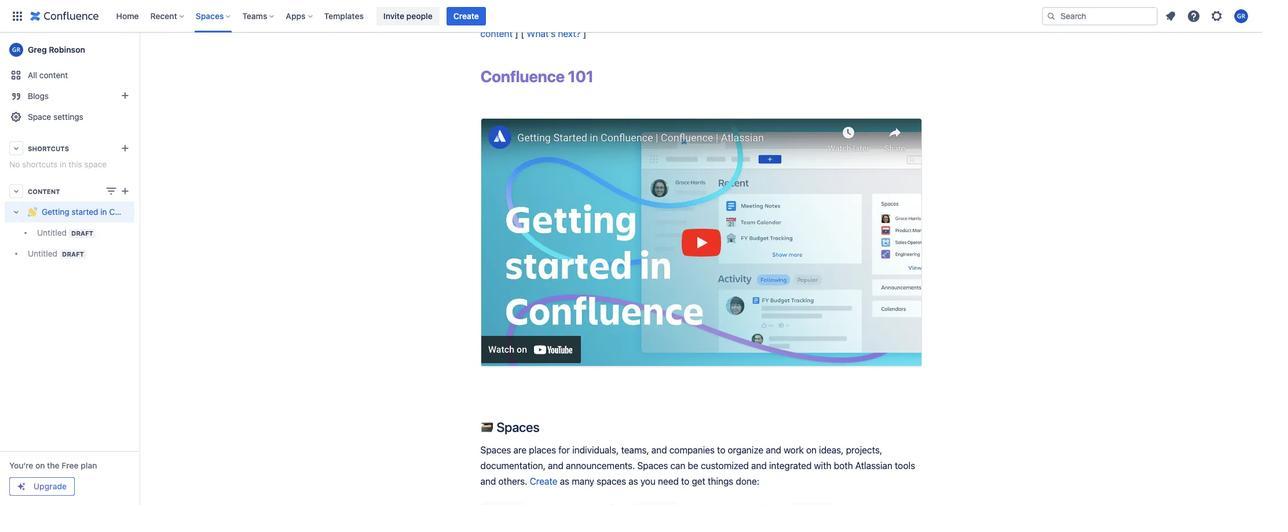 Task type: vqa. For each thing, say whether or not it's contained in the screenshot.
Select... inside the Due Date element
no



Task type: locate. For each thing, give the bounding box(es) containing it.
spaces up are
[[496, 419, 540, 435]]

recent button
[[147, 7, 189, 25]]

invite people
[[383, 11, 433, 21]]

0 vertical spatial untitled draft
[[37, 228, 93, 237]]

home
[[116, 11, 139, 21]]

confluence 101 link
[[486, 15, 551, 25]]

0 vertical spatial draft
[[71, 229, 93, 237]]

on
[[806, 445, 817, 455], [35, 460, 45, 470]]

1 vertical spatial draft
[[62, 250, 84, 258]]

confluence down what's
[[480, 67, 565, 86]]

create inside 'link'
[[453, 11, 479, 21]]

🗃️
[[480, 419, 494, 435]]

work
[[784, 445, 804, 455]]

the
[[47, 460, 59, 470]]

content button
[[5, 181, 134, 202]]

integrated
[[769, 460, 812, 471]]

upgrade button
[[10, 478, 74, 495]]

and
[[651, 445, 667, 455], [766, 445, 781, 455], [548, 460, 563, 471], [751, 460, 767, 471], [480, 476, 496, 487]]

[ confluence 101
[[480, 15, 551, 25]]

greg
[[28, 45, 47, 54]]

0 vertical spatial content
[[480, 29, 513, 39]]

0 horizontal spatial on
[[35, 460, 45, 470]]

1 as from the left
[[560, 476, 569, 487]]

teams,
[[621, 445, 649, 455]]

] down [ confluence 101
[[515, 29, 518, 39]]

confluence up what's
[[486, 15, 534, 25]]

0 horizontal spatial to
[[681, 476, 689, 487]]

both
[[834, 460, 853, 471]]

] right next?
[[583, 29, 586, 39]]

1 vertical spatial to
[[681, 476, 689, 487]]

as left you
[[629, 476, 638, 487]]

create as many spaces as you need to get things done:
[[530, 476, 759, 487]]

0 horizontal spatial create
[[453, 11, 479, 21]]

collapse sidebar image
[[126, 38, 152, 61]]

atlassian
[[855, 460, 892, 471]]

in right the "started"
[[100, 207, 107, 217]]

organizing
[[831, 15, 876, 25]]

ideas,
[[819, 445, 844, 455]]

getting
[[42, 207, 69, 217]]

draft down getting started in confluence link
[[62, 250, 84, 258]]

2 vertical spatial confluence
[[109, 207, 152, 217]]

confluence
[[486, 15, 534, 25], [480, 67, 565, 86], [109, 207, 152, 217]]

spaces
[[196, 11, 224, 21], [496, 419, 540, 435], [480, 445, 511, 455], [637, 460, 668, 471]]

create a page image
[[118, 184, 132, 198]]

to up customized
[[717, 445, 725, 455]]

customized
[[701, 460, 749, 471]]

this
[[68, 159, 82, 169]]

0 horizontal spatial as
[[560, 476, 569, 487]]

you're on the free plan
[[9, 460, 97, 470]]

0 vertical spatial [
[[480, 15, 484, 25]]

🗃️ spaces
[[480, 419, 540, 435]]

0 horizontal spatial create link
[[446, 7, 486, 25]]

1 horizontal spatial copy image
[[592, 70, 606, 84]]

] [ what's next? ]
[[513, 29, 586, 39]]

apps
[[286, 11, 306, 21]]

spaces right recent popup button
[[196, 11, 224, 21]]

tree
[[5, 202, 152, 264]]

1 horizontal spatial create link
[[530, 476, 557, 487]]

[
[[480, 15, 484, 25], [521, 29, 524, 39]]

getting started in confluence
[[42, 207, 152, 217]]

spaces up documentation,
[[480, 445, 511, 455]]

101 up what's
[[537, 15, 551, 25]]

add shortcut image
[[118, 141, 132, 155]]

recent
[[150, 11, 177, 21]]

0 horizontal spatial copy image
[[538, 420, 552, 434]]

spaces up you
[[637, 460, 668, 471]]

1 horizontal spatial ]
[[583, 29, 586, 39]]

[ down confluence 101 link
[[521, 29, 524, 39]]

many
[[572, 476, 594, 487]]

to inside spaces are places for individuals, teams, and companies to organize and work on ideas, projects, documentation, and announcements. spaces can be customized and integrated with both atlassian tools and others.
[[717, 445, 725, 455]]

on inside "space" element
[[35, 460, 45, 470]]

0 horizontal spatial content
[[39, 70, 68, 80]]

can
[[670, 460, 685, 471]]

1 vertical spatial content
[[39, 70, 68, 80]]

blogs link
[[5, 86, 134, 107]]

banner
[[0, 0, 1262, 32]]

change view image
[[104, 184, 118, 198]]

tree item
[[5, 202, 152, 243]]

on right work
[[806, 445, 817, 455]]

1 horizontal spatial content
[[480, 29, 513, 39]]

tree containing getting started in confluence
[[5, 202, 152, 264]]

tools
[[895, 460, 915, 471]]

in
[[60, 159, 66, 169], [100, 207, 107, 217]]

1 vertical spatial create link
[[530, 476, 557, 487]]

1 vertical spatial [
[[521, 29, 524, 39]]

confluence 101
[[480, 67, 594, 86]]

1 horizontal spatial on
[[806, 445, 817, 455]]

tree item containing getting started in confluence
[[5, 202, 152, 243]]

1 vertical spatial confluence
[[480, 67, 565, 86]]

and right teams,
[[651, 445, 667, 455]]

create right "people" at top
[[453, 11, 479, 21]]

untitled
[[37, 228, 67, 237], [28, 248, 57, 258]]

draft
[[71, 229, 93, 237], [62, 250, 84, 258]]

confluence inside "space" element
[[109, 207, 152, 217]]

0 horizontal spatial 101
[[537, 15, 551, 25]]

create link inside global element
[[446, 7, 486, 25]]

upgrade
[[34, 481, 67, 491]]

to
[[717, 445, 725, 455], [681, 476, 689, 487]]

content down [ confluence 101
[[480, 29, 513, 39]]

others.
[[498, 476, 527, 487]]

1 horizontal spatial 101
[[568, 67, 594, 86]]

announcements.
[[566, 460, 635, 471]]

and left work
[[766, 445, 781, 455]]

for
[[558, 445, 570, 455]]

places
[[529, 445, 556, 455]]

in left the this
[[60, 159, 66, 169]]

create link right others.
[[530, 476, 557, 487]]

101 down next?
[[568, 67, 594, 86]]

1 horizontal spatial [
[[521, 29, 524, 39]]

what's next? link
[[527, 29, 581, 39]]

0 horizontal spatial in
[[60, 159, 66, 169]]

0 vertical spatial untitled
[[37, 228, 67, 237]]

free
[[62, 460, 79, 470]]

are
[[513, 445, 527, 455]]

getting started in confluence link
[[5, 202, 152, 222]]

companies
[[669, 445, 715, 455]]

global element
[[7, 0, 1040, 32]]

2 ] from the left
[[583, 29, 586, 39]]

create
[[453, 11, 479, 21], [530, 476, 557, 487]]

1 vertical spatial on
[[35, 460, 45, 470]]

create for create as many spaces as you need to get things done:
[[530, 476, 557, 487]]

0 vertical spatial on
[[806, 445, 817, 455]]

copy image
[[592, 70, 606, 84], [538, 420, 552, 434]]

on left "the"
[[35, 460, 45, 470]]

settings
[[53, 112, 83, 122]]

tree inside "space" element
[[5, 202, 152, 264]]

1 vertical spatial in
[[100, 207, 107, 217]]

0 vertical spatial to
[[717, 445, 725, 455]]

0 vertical spatial in
[[60, 159, 66, 169]]

create link right "people" at top
[[446, 7, 486, 25]]

1 horizontal spatial to
[[717, 445, 725, 455]]

0 vertical spatial create link
[[446, 7, 486, 25]]

draft down the "started"
[[71, 229, 93, 237]]

[ left confluence 101 link
[[480, 15, 484, 25]]

space settings
[[28, 112, 83, 122]]

]
[[515, 29, 518, 39], [583, 29, 586, 39]]

content right all
[[39, 70, 68, 80]]

as
[[560, 476, 569, 487], [629, 476, 638, 487]]

1 horizontal spatial as
[[629, 476, 638, 487]]

confluence image
[[30, 9, 99, 23], [30, 9, 99, 23]]

blogs
[[28, 91, 49, 101]]

and up 'done:'
[[751, 460, 767, 471]]

on inside spaces are places for individuals, teams, and companies to organize and work on ideas, projects, documentation, and announcements. spaces can be customized and integrated with both atlassian tools and others.
[[806, 445, 817, 455]]

content
[[480, 29, 513, 39], [39, 70, 68, 80]]

0 horizontal spatial ]
[[515, 29, 518, 39]]

space
[[84, 159, 107, 169]]

organizing your content link
[[480, 15, 899, 39]]

0 vertical spatial create
[[453, 11, 479, 21]]

1 horizontal spatial in
[[100, 207, 107, 217]]

and down the for
[[548, 460, 563, 471]]

in inside tree item
[[100, 207, 107, 217]]

people
[[406, 11, 433, 21]]

0 vertical spatial confluence
[[486, 15, 534, 25]]

premium image
[[17, 482, 26, 491]]

all
[[28, 70, 37, 80]]

confluence down create a page image
[[109, 207, 152, 217]]

1 horizontal spatial create
[[530, 476, 557, 487]]

as left many
[[560, 476, 569, 487]]

create right others.
[[530, 476, 557, 487]]

101
[[537, 15, 551, 25], [568, 67, 594, 86]]

1 vertical spatial create
[[530, 476, 557, 487]]

to left get
[[681, 476, 689, 487]]



Task type: describe. For each thing, give the bounding box(es) containing it.
invite people button
[[376, 7, 439, 25]]

create a blog image
[[118, 89, 132, 103]]

done:
[[736, 476, 759, 487]]

all content
[[28, 70, 68, 80]]

in for started
[[100, 207, 107, 217]]

you
[[640, 476, 656, 487]]

greg robinson
[[28, 45, 85, 54]]

things
[[708, 476, 733, 487]]

plan
[[81, 460, 97, 470]]

notification icon image
[[1164, 9, 1178, 23]]

1 vertical spatial untitled
[[28, 248, 57, 258]]

templates
[[324, 11, 364, 21]]

greg robinson link
[[5, 38, 134, 61]]

0 horizontal spatial [
[[480, 15, 484, 25]]

home link
[[113, 7, 142, 25]]

apps button
[[282, 7, 317, 25]]

banner containing home
[[0, 0, 1262, 32]]

1 vertical spatial untitled draft
[[28, 248, 84, 258]]

space element
[[0, 32, 152, 505]]

teams
[[242, 11, 267, 21]]

need
[[658, 476, 679, 487]]

teams button
[[239, 7, 279, 25]]

1 vertical spatial 101
[[568, 67, 594, 86]]

settings icon image
[[1210, 9, 1224, 23]]

content
[[28, 187, 60, 195]]

space settings link
[[5, 107, 134, 127]]

and left others.
[[480, 476, 496, 487]]

organize
[[728, 445, 763, 455]]

create for create
[[453, 11, 479, 21]]

spaces
[[597, 476, 626, 487]]

shortcuts button
[[5, 138, 134, 159]]

space
[[28, 112, 51, 122]]

spaces inside popup button
[[196, 11, 224, 21]]

your
[[878, 15, 897, 25]]

1 vertical spatial copy image
[[538, 420, 552, 434]]

individuals,
[[572, 445, 619, 455]]

no shortcuts in this space
[[9, 159, 107, 169]]

search image
[[1047, 11, 1056, 21]]

your profile and preferences image
[[1234, 9, 1248, 23]]

robinson
[[49, 45, 85, 54]]

started
[[72, 207, 98, 217]]

tree item inside "space" element
[[5, 202, 152, 243]]

templates link
[[321, 7, 367, 25]]

you're
[[9, 460, 33, 470]]

with
[[814, 460, 831, 471]]

what's
[[527, 29, 556, 39]]

documentation,
[[480, 460, 546, 471]]

organizing your content
[[480, 15, 899, 39]]

shortcuts
[[22, 159, 58, 169]]

help icon image
[[1187, 9, 1201, 23]]

appswitcher icon image
[[10, 9, 24, 23]]

all content link
[[5, 65, 134, 86]]

spaces button
[[192, 7, 235, 25]]

no
[[9, 159, 20, 169]]

in for shortcuts
[[60, 159, 66, 169]]

get
[[692, 476, 705, 487]]

spaces are places for individuals, teams, and companies to organize and work on ideas, projects, documentation, and announcements. spaces can be customized and integrated with both atlassian tools and others.
[[480, 445, 918, 487]]

be
[[688, 460, 698, 471]]

Search field
[[1042, 7, 1158, 25]]

1 ] from the left
[[515, 29, 518, 39]]

content inside "space" element
[[39, 70, 68, 80]]

invite
[[383, 11, 404, 21]]

0 vertical spatial 101
[[537, 15, 551, 25]]

content inside organizing your content
[[480, 29, 513, 39]]

shortcuts
[[28, 145, 69, 152]]

next?
[[558, 29, 581, 39]]

0 vertical spatial copy image
[[592, 70, 606, 84]]

projects,
[[846, 445, 882, 455]]

2 as from the left
[[629, 476, 638, 487]]



